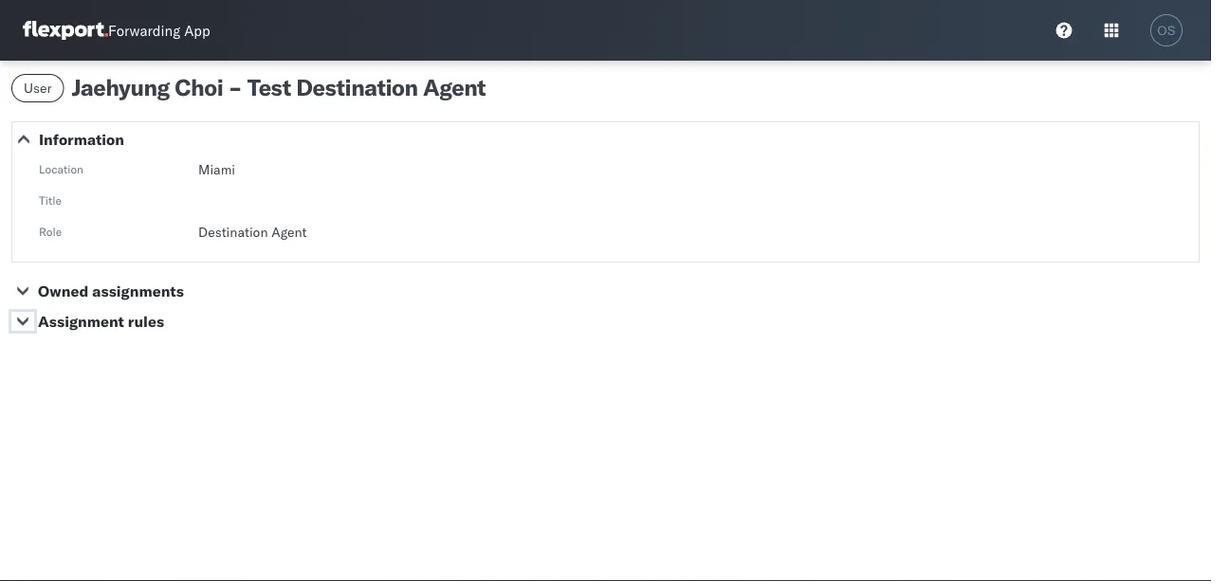 Task type: vqa. For each thing, say whether or not it's contained in the screenshot.
App
yes



Task type: locate. For each thing, give the bounding box(es) containing it.
user
[[24, 80, 52, 96]]

app
[[184, 21, 210, 39]]

destination
[[296, 73, 418, 102], [198, 224, 268, 241]]

role
[[39, 224, 62, 239]]

0 horizontal spatial agent
[[272, 224, 307, 241]]

forwarding app
[[108, 21, 210, 39]]

location
[[39, 162, 84, 176]]

forwarding
[[108, 21, 181, 39]]

os button
[[1145, 9, 1189, 52]]

jaehyung
[[72, 73, 170, 102]]

assignment
[[38, 312, 124, 331]]

1 vertical spatial agent
[[272, 224, 307, 241]]

1 horizontal spatial destination
[[296, 73, 418, 102]]

0 vertical spatial agent
[[423, 73, 486, 102]]

1 vertical spatial destination
[[198, 224, 268, 241]]

destination down "miami"
[[198, 224, 268, 241]]

title
[[39, 193, 62, 207]]

-
[[228, 73, 242, 102]]

os
[[1158, 23, 1176, 37]]

0 vertical spatial destination
[[296, 73, 418, 102]]

destination right test
[[296, 73, 418, 102]]

forwarding app link
[[23, 21, 210, 40]]

choi
[[175, 73, 223, 102]]

destination agent
[[198, 224, 307, 241]]

agent
[[423, 73, 486, 102], [272, 224, 307, 241]]

flexport. image
[[23, 21, 108, 40]]



Task type: describe. For each thing, give the bounding box(es) containing it.
owned assignments
[[38, 282, 184, 301]]

0 horizontal spatial destination
[[198, 224, 268, 241]]

1 horizontal spatial agent
[[423, 73, 486, 102]]

assignments
[[92, 282, 184, 301]]

test
[[247, 73, 291, 102]]

miami
[[198, 161, 235, 178]]

jaehyung choi - test destination agent
[[72, 73, 486, 102]]

rules
[[128, 312, 164, 331]]

assignment rules
[[38, 312, 164, 331]]

information
[[39, 130, 124, 149]]

owned
[[38, 282, 89, 301]]



